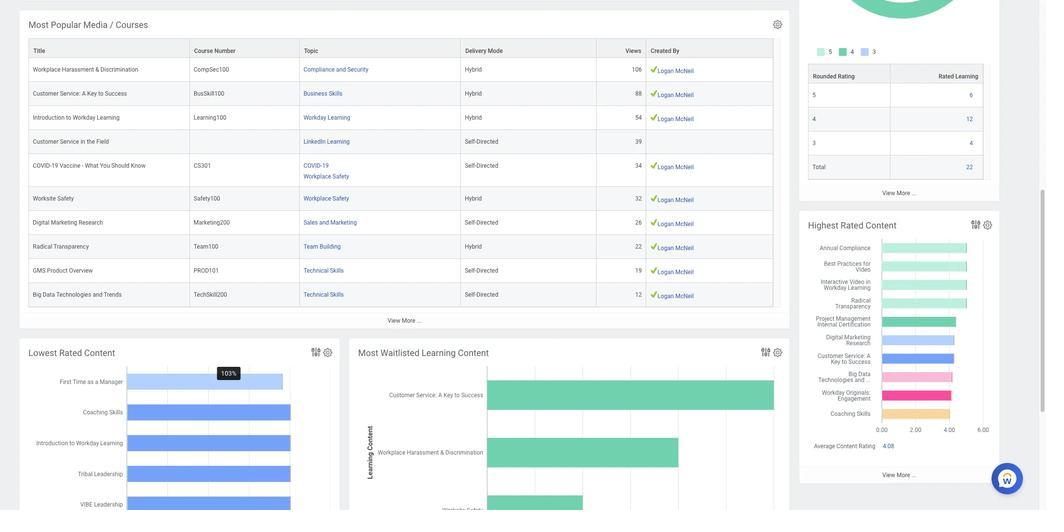 Task type: describe. For each thing, give the bounding box(es) containing it.
logan for 12
[[658, 293, 674, 300]]

most popular media / courses element
[[20, 10, 790, 329]]

course number
[[194, 48, 236, 55]]

digital
[[33, 220, 49, 227]]

team building link
[[304, 242, 341, 251]]

row containing worksite safety
[[28, 187, 774, 211]]

total element
[[813, 162, 826, 171]]

introduction
[[33, 114, 65, 121]]

row containing gms product overview
[[28, 259, 774, 284]]

rounded rating button
[[809, 64, 891, 83]]

0 vertical spatial 4
[[813, 116, 816, 123]]

hybrid for workday learning
[[465, 114, 482, 121]]

topic button
[[300, 39, 461, 58]]

self-directed for 19
[[465, 268, 499, 275]]

customer service in the field
[[33, 139, 109, 145]]

discrimination
[[101, 66, 138, 73]]

busskill100
[[194, 90, 225, 97]]

hybrid element for building
[[465, 242, 482, 251]]

directed for 39
[[477, 139, 499, 145]]

topic
[[304, 48, 319, 55]]

logan mcneil link for 12
[[658, 291, 694, 300]]

success
[[105, 90, 127, 97]]

mcneil for 54
[[676, 116, 694, 123]]

directed for 19
[[477, 268, 499, 275]]

26
[[636, 220, 642, 227]]

1 horizontal spatial 19
[[636, 268, 642, 275]]

logan for 26
[[658, 221, 674, 228]]

delivery
[[466, 48, 487, 55]]

logan mcneil for 88
[[658, 92, 694, 99]]

mcneil for 19
[[676, 269, 694, 276]]

data
[[43, 292, 55, 299]]

configure lowest rated content image
[[323, 348, 333, 358]]

workplace for workplace safety link in items selected list
[[304, 173, 331, 180]]

technical for techskill200
[[304, 292, 329, 299]]

&
[[95, 66, 99, 73]]

trends
[[104, 292, 122, 299]]

learning for linkedin learning
[[327, 139, 350, 145]]

field
[[96, 139, 109, 145]]

team building
[[304, 244, 341, 251]]

most for most waitlisted learning content
[[358, 348, 379, 358]]

rounded
[[814, 73, 837, 80]]

research
[[79, 220, 103, 227]]

... for most popular media / courses
[[417, 318, 422, 325]]

gms product overview
[[33, 268, 93, 275]]

customer service: a key to success
[[33, 90, 127, 97]]

hybrid element for learning
[[465, 113, 482, 121]]

54
[[636, 114, 642, 121]]

view for highest rated content
[[883, 473, 896, 479]]

self-directed for 12
[[465, 292, 499, 299]]

courses
[[116, 20, 148, 30]]

lowest rated content element
[[20, 339, 340, 511]]

radical
[[33, 244, 52, 251]]

directed for 12
[[477, 292, 499, 299]]

3
[[813, 140, 816, 147]]

transparency
[[54, 244, 89, 251]]

digital marketing research
[[33, 220, 103, 227]]

linkedin learning
[[304, 139, 350, 145]]

row containing covid-19 vaccine - what you should know
[[28, 154, 774, 187]]

hybrid element for safety
[[465, 194, 482, 202]]

key
[[87, 90, 97, 97]]

safety up sales and marketing link
[[333, 196, 349, 202]]

4 inside 4 button
[[970, 140, 974, 147]]

delivery mode button
[[461, 39, 596, 58]]

row containing total
[[809, 156, 984, 180]]

created by
[[651, 48, 680, 55]]

view for most popular media / courses
[[388, 318, 401, 325]]

know
[[131, 163, 146, 170]]

19 vaccine
[[52, 163, 80, 170]]

mcneil for 106
[[676, 68, 694, 75]]

logan for 19
[[658, 269, 674, 276]]

business skills
[[304, 90, 343, 97]]

logan mcneil for 106
[[658, 68, 694, 75]]

customer for customer service: a key to success
[[33, 90, 59, 97]]

2 cell from the left
[[647, 130, 774, 154]]

2 marketing from the left
[[331, 220, 357, 227]]

product
[[47, 268, 68, 275]]

marketing200
[[194, 220, 230, 227]]

self-directed for 39
[[465, 139, 499, 145]]

safety right the worksite
[[57, 196, 74, 202]]

self-directed for 26
[[465, 220, 499, 227]]

should
[[111, 163, 130, 170]]

more inside "learning content by rating" element
[[897, 190, 911, 197]]

highest
[[809, 220, 839, 231]]

2 workplace safety link from the top
[[304, 194, 349, 202]]

mcneil for 22
[[676, 245, 694, 252]]

logan mcneil link for 26
[[658, 219, 694, 228]]

sales and marketing link
[[304, 218, 357, 227]]

in
[[81, 139, 85, 145]]

logan mcneil link for 22
[[658, 243, 694, 252]]

row containing radical transparency
[[28, 235, 774, 259]]

sales
[[304, 220, 318, 227]]

covid- for 19 vaccine
[[33, 163, 52, 170]]

self- for 19
[[465, 268, 477, 275]]

delivery mode
[[466, 48, 503, 55]]

compliance and security
[[304, 66, 369, 73]]

rated learning
[[939, 73, 979, 80]]

2 workplace safety from the top
[[304, 196, 349, 202]]

worksite safety
[[33, 196, 74, 202]]

hybrid for team building
[[465, 244, 482, 251]]

mcneil for 88
[[676, 92, 694, 99]]

and for marketing
[[320, 220, 329, 227]]

configure and view chart data image for most waitlisted learning content
[[761, 347, 772, 358]]

12 inside button
[[967, 116, 974, 123]]

most for most popular media / courses
[[28, 20, 49, 30]]

row containing workplace harassment & discrimination
[[28, 58, 774, 82]]

row containing customer service: a key to success
[[28, 82, 774, 106]]

covid-19 link
[[304, 161, 329, 170]]

1 hybrid element from the top
[[465, 64, 482, 73]]

waitlisted
[[381, 348, 420, 358]]

88
[[636, 90, 642, 97]]

32
[[636, 196, 642, 202]]

logan for 22
[[658, 245, 674, 252]]

skills for techskill200
[[330, 292, 344, 299]]

covid-19 vaccine - what you should know
[[33, 163, 146, 170]]

row containing 3
[[809, 132, 984, 156]]

big
[[33, 292, 41, 299]]

what
[[85, 163, 99, 170]]

2 self-directed from the top
[[465, 163, 499, 170]]

service
[[60, 139, 79, 145]]

workplace safety inside items selected list
[[304, 173, 349, 180]]

rated learning button
[[891, 64, 984, 83]]

rating inside popup button
[[839, 73, 855, 80]]

team
[[304, 244, 318, 251]]

view more ... link for most popular media / courses
[[20, 313, 790, 329]]

... inside "learning content by rating" element
[[912, 190, 917, 197]]

2 self-directed element from the top
[[465, 161, 499, 170]]

learning content by rating element
[[800, 0, 1000, 201]]

linkedin learning link
[[304, 137, 350, 145]]

lowest
[[28, 348, 57, 358]]

2 directed from the top
[[477, 163, 499, 170]]

logan mcneil for 22
[[658, 245, 694, 252]]

1 workday from the left
[[73, 114, 95, 121]]

views button
[[597, 39, 646, 58]]

prod101
[[194, 268, 219, 275]]

title
[[33, 48, 45, 55]]

average
[[815, 443, 836, 450]]

technical skills link for prod101
[[304, 266, 344, 275]]

6
[[970, 92, 974, 99]]

row containing digital marketing research
[[28, 211, 774, 235]]

logan mcneil for 12
[[658, 293, 694, 300]]

self-directed element for 12
[[465, 290, 499, 299]]

course
[[194, 48, 213, 55]]

number
[[215, 48, 236, 55]]

row containing introduction to workday learning
[[28, 106, 774, 130]]

row containing customer service in the field
[[28, 130, 774, 154]]

customer for customer service in the field
[[33, 139, 59, 145]]

/
[[110, 20, 114, 30]]

gms
[[33, 268, 46, 275]]

mcneil for 26
[[676, 221, 694, 228]]



Task type: locate. For each thing, give the bounding box(es) containing it.
marketing right the digital
[[51, 220, 77, 227]]

the
[[87, 139, 95, 145]]

1 vertical spatial most
[[358, 348, 379, 358]]

radical transparency
[[33, 244, 89, 251]]

rated inside popup button
[[939, 73, 955, 80]]

covid- down linkedin
[[304, 163, 322, 170]]

4 logan mcneil from the top
[[658, 164, 694, 171]]

logan mcneil link for 19
[[658, 267, 694, 276]]

created
[[651, 48, 672, 55]]

5 self- from the top
[[465, 292, 477, 299]]

views
[[626, 48, 642, 55]]

self-directed
[[465, 139, 499, 145], [465, 163, 499, 170], [465, 220, 499, 227], [465, 268, 499, 275], [465, 292, 499, 299]]

2 vertical spatial view more ...
[[883, 473, 917, 479]]

compliance and security link
[[304, 64, 369, 73]]

0 horizontal spatial configure and view chart data image
[[310, 347, 322, 358]]

popular
[[51, 20, 81, 30]]

1 marketing from the left
[[51, 220, 77, 227]]

learning right waitlisted
[[422, 348, 456, 358]]

technical
[[304, 268, 329, 275], [304, 292, 329, 299]]

learning up linkedin learning link
[[328, 114, 351, 121]]

2 vertical spatial ...
[[912, 473, 917, 479]]

1 vertical spatial more
[[402, 318, 416, 325]]

most waitlisted learning content
[[358, 348, 489, 358]]

0 horizontal spatial marketing
[[51, 220, 77, 227]]

2 workday from the left
[[304, 114, 326, 121]]

content
[[866, 220, 897, 231], [84, 348, 115, 358], [458, 348, 489, 358], [837, 443, 858, 450]]

1 horizontal spatial most
[[358, 348, 379, 358]]

logan for 32
[[658, 197, 674, 204]]

7 logan from the top
[[658, 245, 674, 252]]

3 directed from the top
[[477, 220, 499, 227]]

technical skills link for techskill200
[[304, 290, 344, 299]]

1 logan from the top
[[658, 68, 674, 75]]

2 logan mcneil link from the top
[[658, 90, 694, 99]]

1 vertical spatial workplace safety
[[304, 196, 349, 202]]

view more ... for highest rated content
[[883, 473, 917, 479]]

5 hybrid element from the top
[[465, 242, 482, 251]]

course number button
[[190, 39, 299, 58]]

rounded rating
[[814, 73, 855, 80]]

you
[[100, 163, 110, 170]]

3 mcneil from the top
[[676, 116, 694, 123]]

technologies
[[56, 292, 91, 299]]

configure most popular media / courses image
[[773, 19, 784, 30]]

1 vertical spatial customer
[[33, 139, 59, 145]]

cell
[[190, 130, 300, 154], [647, 130, 774, 154]]

2 horizontal spatial and
[[336, 66, 346, 73]]

0 vertical spatial rating
[[839, 73, 855, 80]]

0 horizontal spatial rating
[[839, 73, 855, 80]]

1 vertical spatial workplace safety link
[[304, 194, 349, 202]]

8 logan mcneil link from the top
[[658, 267, 694, 276]]

1 customer from the top
[[33, 90, 59, 97]]

1 horizontal spatial rated
[[841, 220, 864, 231]]

1 self-directed element from the top
[[465, 137, 499, 145]]

learning inside popup button
[[956, 73, 979, 80]]

skills for prod101
[[330, 268, 344, 275]]

0 vertical spatial view
[[883, 190, 896, 197]]

mcneil for 12
[[676, 293, 694, 300]]

4 hybrid from the top
[[465, 196, 482, 202]]

... inside 'most popular media / courses' element
[[417, 318, 422, 325]]

0 vertical spatial 12
[[967, 116, 974, 123]]

4 button
[[970, 140, 975, 147]]

0 vertical spatial rated
[[939, 73, 955, 80]]

9 logan from the top
[[658, 293, 674, 300]]

and left security
[[336, 66, 346, 73]]

1 logan mcneil link from the top
[[658, 66, 694, 75]]

1 vertical spatial rating
[[859, 443, 876, 450]]

2 horizontal spatial rated
[[939, 73, 955, 80]]

workplace down the covid-19
[[304, 173, 331, 180]]

harassment
[[62, 66, 94, 73]]

self- for 26
[[465, 220, 477, 227]]

rating right the rounded
[[839, 73, 855, 80]]

1 horizontal spatial configure and view chart data image
[[761, 347, 772, 358]]

1 vertical spatial view
[[388, 318, 401, 325]]

6 button
[[970, 91, 975, 99]]

workplace safety link inside items selected list
[[304, 172, 349, 180]]

rated for lowest rated content
[[59, 348, 82, 358]]

view more ...
[[883, 190, 917, 197], [388, 318, 422, 325], [883, 473, 917, 479]]

service:
[[60, 90, 81, 97]]

self-directed element for 26
[[465, 218, 499, 227]]

configure and view chart data image inside lowest rated content element
[[310, 347, 322, 358]]

5 hybrid from the top
[[465, 244, 482, 251]]

and for security
[[336, 66, 346, 73]]

3 self- from the top
[[465, 220, 477, 227]]

learning up the "6" on the top
[[956, 73, 979, 80]]

0 vertical spatial skills
[[329, 90, 343, 97]]

logan for 54
[[658, 116, 674, 123]]

mode
[[488, 48, 503, 55]]

view inside highest rated content element
[[883, 473, 896, 479]]

self-directed element for 39
[[465, 137, 499, 145]]

row containing rounded rating
[[809, 64, 984, 84]]

workday learning
[[304, 114, 351, 121]]

1 horizontal spatial 12
[[967, 116, 974, 123]]

22
[[967, 164, 974, 171], [636, 244, 642, 251]]

media
[[83, 20, 108, 30]]

logan for 106
[[658, 68, 674, 75]]

safety down the linkedin learning
[[333, 173, 349, 180]]

customer up the introduction
[[33, 90, 59, 97]]

total
[[813, 164, 826, 171]]

4
[[813, 116, 816, 123], [970, 140, 974, 147]]

0 horizontal spatial 12
[[636, 292, 642, 299]]

workday learning link
[[304, 113, 351, 121]]

marketing up building
[[331, 220, 357, 227]]

1 vertical spatial 4
[[970, 140, 974, 147]]

2 covid- from the left
[[304, 163, 322, 170]]

rating inside highest rated content element
[[859, 443, 876, 450]]

4.08
[[883, 443, 895, 450]]

5 mcneil from the top
[[676, 197, 694, 204]]

0 vertical spatial more
[[897, 190, 911, 197]]

learning for rated learning
[[956, 73, 979, 80]]

5 logan mcneil link from the top
[[658, 195, 694, 204]]

4 self-directed from the top
[[465, 268, 499, 275]]

and
[[336, 66, 346, 73], [320, 220, 329, 227], [93, 292, 103, 299]]

logan mcneil for 19
[[658, 269, 694, 276]]

2 vertical spatial rated
[[59, 348, 82, 358]]

2 mcneil from the top
[[676, 92, 694, 99]]

row
[[28, 38, 774, 58], [28, 58, 774, 82], [809, 64, 984, 84], [28, 82, 774, 106], [809, 84, 984, 108], [28, 106, 774, 130], [809, 108, 984, 132], [28, 130, 774, 154], [809, 132, 984, 156], [28, 154, 774, 187], [809, 156, 984, 180], [28, 187, 774, 211], [28, 211, 774, 235], [28, 235, 774, 259], [28, 259, 774, 284], [28, 284, 774, 308]]

1 covid- from the left
[[33, 163, 52, 170]]

cs301
[[194, 163, 211, 170]]

1 vertical spatial 19
[[636, 268, 642, 275]]

covid- for 19
[[304, 163, 322, 170]]

1 horizontal spatial cell
[[647, 130, 774, 154]]

workday up linkedin
[[304, 114, 326, 121]]

skills for busskill100
[[329, 90, 343, 97]]

0 horizontal spatial most
[[28, 20, 49, 30]]

workday
[[73, 114, 95, 121], [304, 114, 326, 121]]

technical skills for techskill200
[[304, 292, 344, 299]]

2 hybrid from the top
[[465, 90, 482, 97]]

... for highest rated content
[[912, 473, 917, 479]]

configure highest rated content image
[[983, 220, 994, 231]]

hybrid for business skills
[[465, 90, 482, 97]]

0 vertical spatial workplace safety link
[[304, 172, 349, 180]]

9 mcneil from the top
[[676, 293, 694, 300]]

4 logan from the top
[[658, 164, 674, 171]]

8 logan mcneil from the top
[[658, 269, 694, 276]]

learning100
[[194, 114, 227, 121]]

1 self- from the top
[[465, 139, 477, 145]]

and inside 'link'
[[336, 66, 346, 73]]

directed
[[477, 139, 499, 145], [477, 163, 499, 170], [477, 220, 499, 227], [477, 268, 499, 275], [477, 292, 499, 299]]

2 hybrid element from the top
[[465, 88, 482, 97]]

4 hybrid element from the top
[[465, 194, 482, 202]]

1 vertical spatial view more ...
[[388, 318, 422, 325]]

3 self-directed from the top
[[465, 220, 499, 227]]

self-directed element for 19
[[465, 266, 499, 275]]

technical for prod101
[[304, 268, 329, 275]]

2 vertical spatial skills
[[330, 292, 344, 299]]

1 logan mcneil from the top
[[658, 68, 694, 75]]

row containing big data technologies and trends
[[28, 284, 774, 308]]

view more ... inside highest rated content element
[[883, 473, 917, 479]]

19 down 26
[[636, 268, 642, 275]]

2 technical skills from the top
[[304, 292, 344, 299]]

most waitlisted learning content element
[[350, 339, 790, 511]]

row containing 4
[[809, 108, 984, 132]]

1 vertical spatial and
[[320, 220, 329, 227]]

-
[[82, 163, 84, 170]]

1 horizontal spatial 4
[[970, 140, 974, 147]]

configure and view chart data image for lowest rated content
[[310, 347, 322, 358]]

0 horizontal spatial and
[[93, 292, 103, 299]]

workplace up sales
[[304, 196, 331, 202]]

19
[[322, 163, 329, 170], [636, 268, 642, 275]]

view
[[883, 190, 896, 197], [388, 318, 401, 325], [883, 473, 896, 479]]

2 configure and view chart data image from the left
[[761, 347, 772, 358]]

6 logan mcneil from the top
[[658, 221, 694, 228]]

highest rated content
[[809, 220, 897, 231]]

logan mcneil for 34
[[658, 164, 694, 171]]

logan for 34
[[658, 164, 674, 171]]

4 self-directed element from the top
[[465, 266, 499, 275]]

most popular media / courses
[[28, 20, 148, 30]]

1 vertical spatial rated
[[841, 220, 864, 231]]

1 workplace safety link from the top
[[304, 172, 349, 180]]

19 inside items selected list
[[322, 163, 329, 170]]

logan mcneil
[[658, 68, 694, 75], [658, 92, 694, 99], [658, 116, 694, 123], [658, 164, 694, 171], [658, 197, 694, 204], [658, 221, 694, 228], [658, 245, 694, 252], [658, 269, 694, 276], [658, 293, 694, 300]]

to right the introduction
[[66, 114, 71, 121]]

view more ... link for highest rated content
[[800, 468, 1000, 484]]

1 horizontal spatial marketing
[[331, 220, 357, 227]]

5 self-directed from the top
[[465, 292, 499, 299]]

learning
[[956, 73, 979, 80], [97, 114, 120, 121], [328, 114, 351, 121], [327, 139, 350, 145], [422, 348, 456, 358]]

7 logan mcneil link from the top
[[658, 243, 694, 252]]

2 technical skills link from the top
[[304, 290, 344, 299]]

1 technical skills from the top
[[304, 268, 344, 275]]

1 hybrid from the top
[[465, 66, 482, 73]]

logan mcneil link
[[658, 66, 694, 75], [658, 90, 694, 99], [658, 114, 694, 123], [658, 162, 694, 171], [658, 195, 694, 204], [658, 219, 694, 228], [658, 243, 694, 252], [658, 267, 694, 276], [658, 291, 694, 300]]

34
[[636, 163, 642, 170]]

most up title
[[28, 20, 49, 30]]

a
[[82, 90, 86, 97]]

1 horizontal spatial workday
[[304, 114, 326, 121]]

view up waitlisted
[[388, 318, 401, 325]]

6 mcneil from the top
[[676, 221, 694, 228]]

and right sales
[[320, 220, 329, 227]]

workplace safety
[[304, 173, 349, 180], [304, 196, 349, 202]]

directed for 26
[[477, 220, 499, 227]]

22 inside 'most popular media / courses' element
[[636, 244, 642, 251]]

...
[[912, 190, 917, 197], [417, 318, 422, 325], [912, 473, 917, 479]]

more for most popular media / courses
[[402, 318, 416, 325]]

0 vertical spatial view more ...
[[883, 190, 917, 197]]

1 technical from the top
[[304, 268, 329, 275]]

more for highest rated content
[[897, 473, 911, 479]]

0 vertical spatial technical skills
[[304, 268, 344, 275]]

items selected list
[[304, 161, 365, 181]]

big data technologies and trends
[[33, 292, 122, 299]]

4 down 12 button
[[970, 140, 974, 147]]

9 logan mcneil link from the top
[[658, 291, 694, 300]]

1 vertical spatial technical skills
[[304, 292, 344, 299]]

workplace safety down the covid-19
[[304, 173, 349, 180]]

1 vertical spatial technical skills link
[[304, 290, 344, 299]]

1 technical skills link from the top
[[304, 266, 344, 275]]

more inside 'most popular media / courses' element
[[402, 318, 416, 325]]

5 directed from the top
[[477, 292, 499, 299]]

view more ... inside 'most popular media / courses' element
[[388, 318, 422, 325]]

1 horizontal spatial rating
[[859, 443, 876, 450]]

22 down 26
[[636, 244, 642, 251]]

3 hybrid from the top
[[465, 114, 482, 121]]

techskill200
[[194, 292, 227, 299]]

8 logan from the top
[[658, 269, 674, 276]]

8 mcneil from the top
[[676, 269, 694, 276]]

0 vertical spatial technical skills link
[[304, 266, 344, 275]]

logan mcneil link for 34
[[658, 162, 694, 171]]

covid- up the worksite
[[33, 163, 52, 170]]

to right key
[[98, 90, 104, 97]]

2 vertical spatial more
[[897, 473, 911, 479]]

0 vertical spatial ...
[[912, 190, 917, 197]]

22 inside button
[[967, 164, 974, 171]]

0 vertical spatial 22
[[967, 164, 974, 171]]

0 vertical spatial customer
[[33, 90, 59, 97]]

9 logan mcneil from the top
[[658, 293, 694, 300]]

7 mcneil from the top
[[676, 245, 694, 252]]

0 horizontal spatial 19
[[322, 163, 329, 170]]

1 cell from the left
[[190, 130, 300, 154]]

1 vertical spatial to
[[66, 114, 71, 121]]

4 self- from the top
[[465, 268, 477, 275]]

logan for 88
[[658, 92, 674, 99]]

mcneil for 32
[[676, 197, 694, 204]]

4 mcneil from the top
[[676, 164, 694, 171]]

0 horizontal spatial cell
[[190, 130, 300, 154]]

0 vertical spatial to
[[98, 90, 104, 97]]

logan mcneil link for 106
[[658, 66, 694, 75]]

more
[[897, 190, 911, 197], [402, 318, 416, 325], [897, 473, 911, 479]]

0 horizontal spatial 22
[[636, 244, 642, 251]]

3 logan mcneil link from the top
[[658, 114, 694, 123]]

safety100
[[194, 196, 220, 202]]

workplace safety link up sales and marketing link
[[304, 194, 349, 202]]

2 vertical spatial workplace
[[304, 196, 331, 202]]

row containing title
[[28, 38, 774, 58]]

configure and view chart data image left configure lowest rated content image at left
[[310, 347, 322, 358]]

rated for highest rated content
[[841, 220, 864, 231]]

6 logan from the top
[[658, 221, 674, 228]]

2 vertical spatial view
[[883, 473, 896, 479]]

most left waitlisted
[[358, 348, 379, 358]]

compliance
[[304, 66, 335, 73]]

39
[[636, 139, 642, 145]]

1 vertical spatial technical
[[304, 292, 329, 299]]

0 vertical spatial view more ... link
[[800, 185, 1000, 201]]

hybrid element for skills
[[465, 88, 482, 97]]

1 vertical spatial workplace
[[304, 173, 331, 180]]

worksite
[[33, 196, 56, 202]]

12 inside 'most popular media / courses' element
[[636, 292, 642, 299]]

mcneil for 34
[[676, 164, 694, 171]]

22 down 4 button at the top of the page
[[967, 164, 974, 171]]

workplace safety up sales and marketing link
[[304, 196, 349, 202]]

highest rated content element
[[800, 211, 1000, 484]]

workplace down title
[[33, 66, 61, 73]]

4 logan mcneil link from the top
[[658, 162, 694, 171]]

3 hybrid element from the top
[[465, 113, 482, 121]]

1 directed from the top
[[477, 139, 499, 145]]

learning up "field"
[[97, 114, 120, 121]]

0 horizontal spatial to
[[66, 114, 71, 121]]

4.08 button
[[883, 443, 896, 451]]

1 vertical spatial 22
[[636, 244, 642, 251]]

learning for workday learning
[[328, 114, 351, 121]]

introduction to workday learning
[[33, 114, 120, 121]]

self- for 39
[[465, 139, 477, 145]]

1 horizontal spatial and
[[320, 220, 329, 227]]

title button
[[29, 39, 189, 58]]

covid- inside items selected list
[[304, 163, 322, 170]]

5 self-directed element from the top
[[465, 290, 499, 299]]

3 logan from the top
[[658, 116, 674, 123]]

rating left 4.08
[[859, 443, 876, 450]]

0 vertical spatial 19
[[322, 163, 329, 170]]

1 horizontal spatial 22
[[967, 164, 974, 171]]

covid-19
[[304, 163, 329, 170]]

5 logan from the top
[[658, 197, 674, 204]]

5
[[813, 92, 816, 99]]

workplace
[[33, 66, 61, 73], [304, 173, 331, 180], [304, 196, 331, 202]]

0 vertical spatial and
[[336, 66, 346, 73]]

0 horizontal spatial workday
[[73, 114, 95, 121]]

business
[[304, 90, 328, 97]]

more inside highest rated content element
[[897, 473, 911, 479]]

2 customer from the top
[[33, 139, 59, 145]]

1 horizontal spatial covid-
[[304, 163, 322, 170]]

customer left service
[[33, 139, 59, 145]]

workplace safety link down the covid-19
[[304, 172, 349, 180]]

business skills link
[[304, 88, 343, 97]]

1 vertical spatial 12
[[636, 292, 642, 299]]

hybrid for workplace safety
[[465, 196, 482, 202]]

2 self- from the top
[[465, 163, 477, 170]]

security
[[348, 66, 369, 73]]

linkedin
[[304, 139, 326, 145]]

1 mcneil from the top
[[676, 68, 694, 75]]

technical skills for prod101
[[304, 268, 344, 275]]

7 logan mcneil from the top
[[658, 245, 694, 252]]

workplace for 1st workplace safety link from the bottom
[[304, 196, 331, 202]]

view more ... for most popular media / courses
[[388, 318, 422, 325]]

view inside "learning content by rating" element
[[883, 190, 896, 197]]

self- for 12
[[465, 292, 477, 299]]

0 horizontal spatial rated
[[59, 348, 82, 358]]

6 logan mcneil link from the top
[[658, 219, 694, 228]]

0 horizontal spatial 4
[[813, 116, 816, 123]]

row containing 5
[[809, 84, 984, 108]]

and left trends
[[93, 292, 103, 299]]

self-directed element
[[465, 137, 499, 145], [465, 161, 499, 170], [465, 218, 499, 227], [465, 266, 499, 275], [465, 290, 499, 299]]

rating
[[839, 73, 855, 80], [859, 443, 876, 450]]

... inside highest rated content element
[[912, 473, 917, 479]]

view more ... inside "learning content by rating" element
[[883, 190, 917, 197]]

1 self-directed from the top
[[465, 139, 499, 145]]

3 logan mcneil from the top
[[658, 116, 694, 123]]

22 button
[[967, 164, 975, 171]]

1 configure and view chart data image from the left
[[310, 347, 322, 358]]

logan mcneil for 26
[[658, 221, 694, 228]]

1 vertical spatial ...
[[417, 318, 422, 325]]

1 vertical spatial skills
[[330, 268, 344, 275]]

1 horizontal spatial to
[[98, 90, 104, 97]]

logan mcneil for 32
[[658, 197, 694, 204]]

configure most waitlisted learning content image
[[773, 348, 784, 358]]

workday down a
[[73, 114, 95, 121]]

configure and view chart data image
[[971, 219, 983, 231]]

5 logan mcneil from the top
[[658, 197, 694, 204]]

logan mcneil link for 88
[[658, 90, 694, 99]]

3 self-directed element from the top
[[465, 218, 499, 227]]

configure and view chart data image
[[310, 347, 322, 358], [761, 347, 772, 358]]

0 vertical spatial most
[[28, 20, 49, 30]]

logan mcneil link for 32
[[658, 195, 694, 204]]

1 vertical spatial view more ... link
[[20, 313, 790, 329]]

2 vertical spatial and
[[93, 292, 103, 299]]

1 workplace safety from the top
[[304, 173, 349, 180]]

0 vertical spatial technical
[[304, 268, 329, 275]]

2 logan mcneil from the top
[[658, 92, 694, 99]]

0 vertical spatial workplace safety
[[304, 173, 349, 180]]

2 logan from the top
[[658, 92, 674, 99]]

sales and marketing
[[304, 220, 357, 227]]

logan mcneil for 54
[[658, 116, 694, 123]]

0 horizontal spatial covid-
[[33, 163, 52, 170]]

4 directed from the top
[[477, 268, 499, 275]]

view inside 'most popular media / courses' element
[[388, 318, 401, 325]]

compsec100
[[194, 66, 229, 73]]

workplace inside items selected list
[[304, 173, 331, 180]]

safety inside items selected list
[[333, 173, 349, 180]]

logan mcneil link for 54
[[658, 114, 694, 123]]

created by button
[[647, 39, 773, 58]]

hybrid element
[[465, 64, 482, 73], [465, 88, 482, 97], [465, 113, 482, 121], [465, 194, 482, 202], [465, 242, 482, 251]]

2 technical from the top
[[304, 292, 329, 299]]

19 down the linkedin learning
[[322, 163, 329, 170]]

2 vertical spatial view more ... link
[[800, 468, 1000, 484]]

mcneil
[[676, 68, 694, 75], [676, 92, 694, 99], [676, 116, 694, 123], [676, 164, 694, 171], [676, 197, 694, 204], [676, 221, 694, 228], [676, 245, 694, 252], [676, 269, 694, 276], [676, 293, 694, 300]]

12
[[967, 116, 974, 123], [636, 292, 642, 299]]

technical skills link
[[304, 266, 344, 275], [304, 290, 344, 299]]

learning right linkedin
[[327, 139, 350, 145]]

view up the highest rated content
[[883, 190, 896, 197]]

4 down 5
[[813, 116, 816, 123]]

view down 4.08 button
[[883, 473, 896, 479]]

overview
[[69, 268, 93, 275]]

0 vertical spatial workplace
[[33, 66, 61, 73]]

configure and view chart data image left the configure most waitlisted learning content icon
[[761, 347, 772, 358]]



Task type: vqa. For each thing, say whether or not it's contained in the screenshot.


